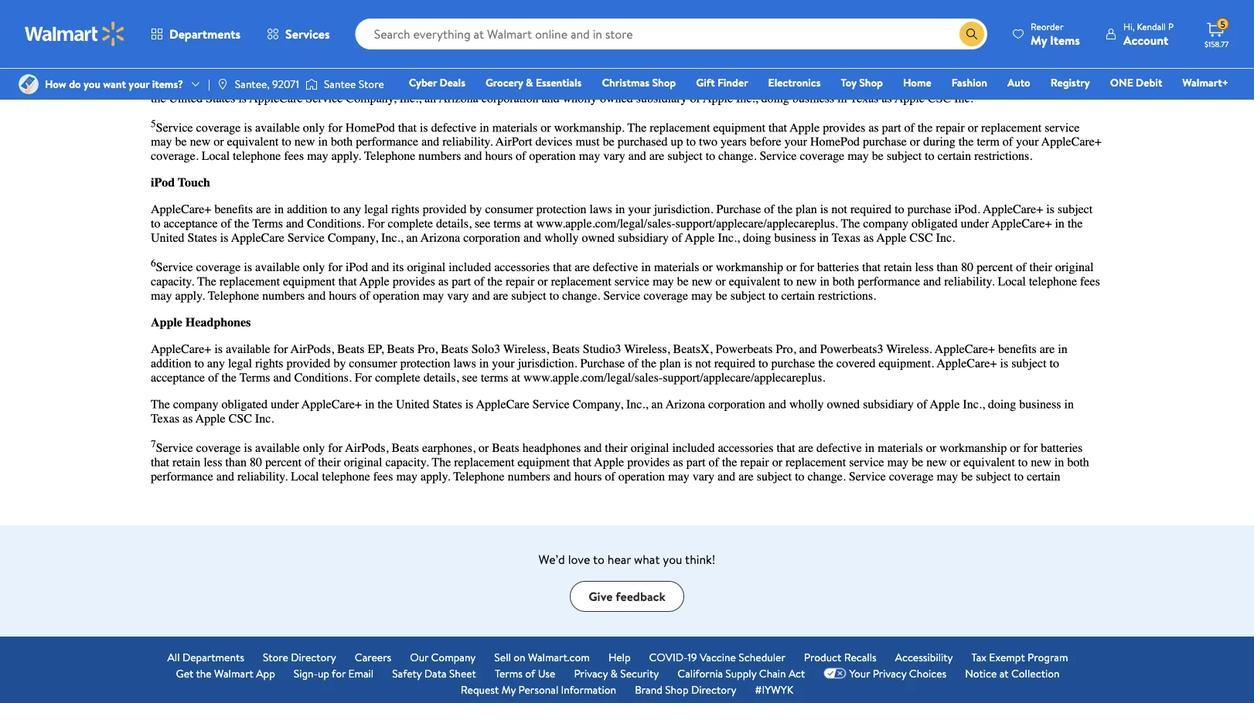 Task type: locate. For each thing, give the bounding box(es) containing it.
privacy
[[574, 666, 608, 681], [873, 666, 907, 681]]

1 vertical spatial store
[[263, 650, 288, 665]]

shop right christmas
[[652, 75, 676, 90]]

1 privacy from the left
[[574, 666, 608, 681]]

your
[[849, 666, 870, 681]]

you right do
[[84, 77, 100, 92]]

tax exempt program link
[[972, 650, 1068, 666]]

directory inside 'link'
[[291, 650, 336, 665]]

Search search field
[[355, 19, 988, 49]]

hi,
[[1124, 20, 1135, 33]]

up
[[318, 666, 329, 681]]

all departments link
[[167, 650, 244, 666]]

terms
[[495, 666, 523, 681]]

0 horizontal spatial my
[[502, 683, 516, 698]]

account
[[1124, 31, 1169, 48]]

0 vertical spatial departments
[[169, 26, 241, 43]]

1 vertical spatial you
[[663, 551, 683, 568]]

1 horizontal spatial store
[[359, 77, 384, 92]]

1 horizontal spatial my
[[1031, 31, 1047, 48]]

0 vertical spatial store
[[359, 77, 384, 92]]

use
[[538, 666, 556, 681]]

christmas shop
[[602, 75, 676, 90]]

0 vertical spatial &
[[526, 75, 533, 90]]

directory down "california"
[[691, 683, 737, 698]]

privacy right your
[[873, 666, 907, 681]]

 image
[[19, 74, 39, 94]]

safety
[[392, 666, 422, 681]]

departments up the at the bottom of the page
[[182, 650, 244, 665]]

registry link
[[1044, 74, 1097, 91]]

shop for toy
[[859, 75, 883, 90]]

departments up |
[[169, 26, 241, 43]]

hi, kendall p account
[[1124, 20, 1174, 48]]

& right grocery
[[526, 75, 533, 90]]

shop right toy
[[859, 75, 883, 90]]

my down terms in the left of the page
[[502, 683, 516, 698]]

&
[[526, 75, 533, 90], [611, 666, 618, 681]]

want
[[103, 77, 126, 92]]

store up app
[[263, 650, 288, 665]]

you right what
[[663, 551, 683, 568]]

0 horizontal spatial directory
[[291, 650, 336, 665]]

one debit
[[1110, 75, 1163, 90]]

home link
[[896, 74, 939, 91]]

get the walmart app link
[[176, 666, 275, 682]]

feedback
[[616, 588, 666, 605]]

brand
[[635, 683, 663, 698]]

accessibility link
[[895, 650, 953, 666]]

you
[[84, 77, 100, 92], [663, 551, 683, 568]]

santee
[[324, 77, 356, 92]]

electronics
[[768, 75, 821, 90]]

toy shop
[[841, 75, 883, 90]]

1 horizontal spatial &
[[611, 666, 618, 681]]

what
[[634, 551, 660, 568]]

clear search field text image
[[941, 28, 954, 40]]

sell
[[494, 650, 511, 665]]

how do you want your items?
[[45, 77, 183, 92]]

program
[[1028, 650, 1068, 665]]

your privacy choices link
[[824, 666, 947, 682]]

shop right brand
[[665, 683, 689, 698]]

santee,
[[235, 77, 270, 92]]

 image right 92071 at top left
[[305, 77, 318, 92]]

0 horizontal spatial privacy
[[574, 666, 608, 681]]

exempt
[[989, 650, 1025, 665]]

our company link
[[410, 650, 476, 666]]

reorder my items
[[1031, 20, 1080, 48]]

do
[[69, 77, 81, 92]]

0 horizontal spatial store
[[263, 650, 288, 665]]

at
[[1000, 666, 1009, 681]]

search icon image
[[966, 28, 978, 40]]

1 vertical spatial directory
[[691, 683, 737, 698]]

 image right |
[[216, 78, 229, 90]]

directory up sign-
[[291, 650, 336, 665]]

my
[[1031, 31, 1047, 48], [502, 683, 516, 698]]

accessibility
[[895, 650, 953, 665]]

0 vertical spatial directory
[[291, 650, 336, 665]]

0 horizontal spatial  image
[[216, 78, 229, 90]]

1 vertical spatial my
[[502, 683, 516, 698]]

home
[[903, 75, 932, 90]]

1 vertical spatial &
[[611, 666, 618, 681]]

#iywyk link
[[755, 682, 794, 698]]

cyber
[[409, 75, 437, 90]]

1 horizontal spatial  image
[[305, 77, 318, 92]]

departments
[[169, 26, 241, 43], [182, 650, 244, 665]]

my left items
[[1031, 31, 1047, 48]]

92071
[[272, 77, 299, 92]]

grocery & essentials
[[486, 75, 582, 90]]

privacy up information
[[574, 666, 608, 681]]

hear
[[608, 551, 631, 568]]

store inside 'link'
[[263, 650, 288, 665]]

brand shop directory
[[635, 683, 737, 698]]

& for privacy
[[611, 666, 618, 681]]

safety data sheet link
[[392, 666, 476, 682]]

& down help link
[[611, 666, 618, 681]]

essentials
[[536, 75, 582, 90]]

give
[[589, 588, 613, 605]]

gift finder
[[696, 75, 748, 90]]

deals
[[440, 75, 466, 90]]

0 horizontal spatial you
[[84, 77, 100, 92]]

1 vertical spatial departments
[[182, 650, 244, 665]]

 image for santee, 92071
[[216, 78, 229, 90]]

app
[[256, 666, 275, 681]]

safety data sheet
[[392, 666, 476, 681]]

 image
[[305, 77, 318, 92], [216, 78, 229, 90]]

#iywyk
[[755, 683, 794, 698]]

1 horizontal spatial privacy
[[873, 666, 907, 681]]

0 horizontal spatial &
[[526, 75, 533, 90]]

walmart.com
[[528, 650, 590, 665]]

notice at collection request my personal information
[[461, 666, 1060, 698]]

1 horizontal spatial directory
[[691, 683, 737, 698]]

departments inside popup button
[[169, 26, 241, 43]]

get
[[176, 666, 194, 681]]

walmart
[[214, 666, 254, 681]]

0 vertical spatial my
[[1031, 31, 1047, 48]]

your
[[129, 77, 150, 92]]

careers
[[355, 650, 392, 665]]

on
[[514, 650, 526, 665]]

store right "santee"
[[359, 77, 384, 92]]

items?
[[152, 77, 183, 92]]

chain
[[759, 666, 786, 681]]

data
[[424, 666, 447, 681]]

we'd
[[539, 551, 565, 568]]

shop
[[652, 75, 676, 90], [859, 75, 883, 90], [665, 683, 689, 698]]



Task type: describe. For each thing, give the bounding box(es) containing it.
covid-19 vaccine scheduler link
[[649, 650, 786, 666]]

give feedback button
[[570, 582, 684, 613]]

careers link
[[355, 650, 392, 666]]

$158.77
[[1205, 39, 1229, 49]]

brand shop directory link
[[635, 682, 737, 698]]

tax
[[972, 650, 987, 665]]

terms of use
[[495, 666, 556, 681]]

toy shop link
[[834, 74, 890, 91]]

services button
[[254, 15, 343, 53]]

how
[[45, 77, 66, 92]]

christmas
[[602, 75, 650, 90]]

help
[[609, 650, 631, 665]]

walmart+ link
[[1176, 74, 1236, 91]]

cyber deals link
[[402, 74, 472, 91]]

sell on walmart.com link
[[494, 650, 590, 666]]

debit
[[1136, 75, 1163, 90]]

registry
[[1051, 75, 1090, 90]]

the
[[196, 666, 212, 681]]

product recalls link
[[804, 650, 877, 666]]

sell on walmart.com
[[494, 650, 590, 665]]

cyber deals
[[409, 75, 466, 90]]

one debit link
[[1103, 74, 1170, 91]]

walmart+
[[1183, 75, 1229, 90]]

19
[[688, 650, 697, 665]]

all
[[167, 650, 180, 665]]

 image for santee store
[[305, 77, 318, 92]]

store directory link
[[263, 650, 336, 666]]

& for grocery
[[526, 75, 533, 90]]

santee store
[[324, 77, 384, 92]]

request
[[461, 683, 499, 698]]

supply
[[726, 666, 757, 681]]

for
[[332, 666, 346, 681]]

toy
[[841, 75, 857, 90]]

security
[[620, 666, 659, 681]]

all departments
[[167, 650, 244, 665]]

product recalls
[[804, 650, 877, 665]]

sign-
[[294, 666, 318, 681]]

california
[[678, 666, 723, 681]]

gift
[[696, 75, 715, 90]]

information
[[561, 683, 616, 698]]

walmart image
[[25, 22, 125, 46]]

privacy & security
[[574, 666, 659, 681]]

1 horizontal spatial you
[[663, 551, 683, 568]]

auto
[[1008, 75, 1031, 90]]

0 vertical spatial you
[[84, 77, 100, 92]]

electronics link
[[761, 74, 828, 91]]

help link
[[609, 650, 631, 666]]

our
[[410, 650, 429, 665]]

departments inside "link"
[[182, 650, 244, 665]]

email
[[348, 666, 374, 681]]

california supply chain act
[[678, 666, 805, 681]]

santee, 92071
[[235, 77, 299, 92]]

sheet
[[449, 666, 476, 681]]

christmas shop link
[[595, 74, 683, 91]]

fashion link
[[945, 74, 995, 91]]

tax exempt program get the walmart app
[[176, 650, 1068, 681]]

shop for brand
[[665, 683, 689, 698]]

one
[[1110, 75, 1134, 90]]

think!
[[685, 551, 716, 568]]

grocery & essentials link
[[479, 74, 589, 91]]

privacy choices icon image
[[824, 669, 846, 679]]

our company
[[410, 650, 476, 665]]

company
[[431, 650, 476, 665]]

notice
[[965, 666, 997, 681]]

product
[[804, 650, 842, 665]]

store directory
[[263, 650, 336, 665]]

auto link
[[1001, 74, 1038, 91]]

finder
[[718, 75, 748, 90]]

covid-19 vaccine scheduler
[[649, 650, 786, 665]]

collection
[[1012, 666, 1060, 681]]

act
[[789, 666, 805, 681]]

grocery
[[486, 75, 523, 90]]

items
[[1050, 31, 1080, 48]]

of
[[525, 666, 535, 681]]

2 privacy from the left
[[873, 666, 907, 681]]

p
[[1168, 20, 1174, 33]]

Walmart Site-Wide search field
[[355, 19, 988, 49]]

my inside notice at collection request my personal information
[[502, 683, 516, 698]]

5
[[1221, 18, 1226, 31]]

shop for christmas
[[652, 75, 676, 90]]

california supply chain act link
[[678, 666, 805, 682]]

personal
[[519, 683, 559, 698]]

choices
[[909, 666, 947, 681]]

vaccine
[[700, 650, 736, 665]]

my inside reorder my items
[[1031, 31, 1047, 48]]

recalls
[[844, 650, 877, 665]]



Task type: vqa. For each thing, say whether or not it's contained in the screenshot.
avocado
no



